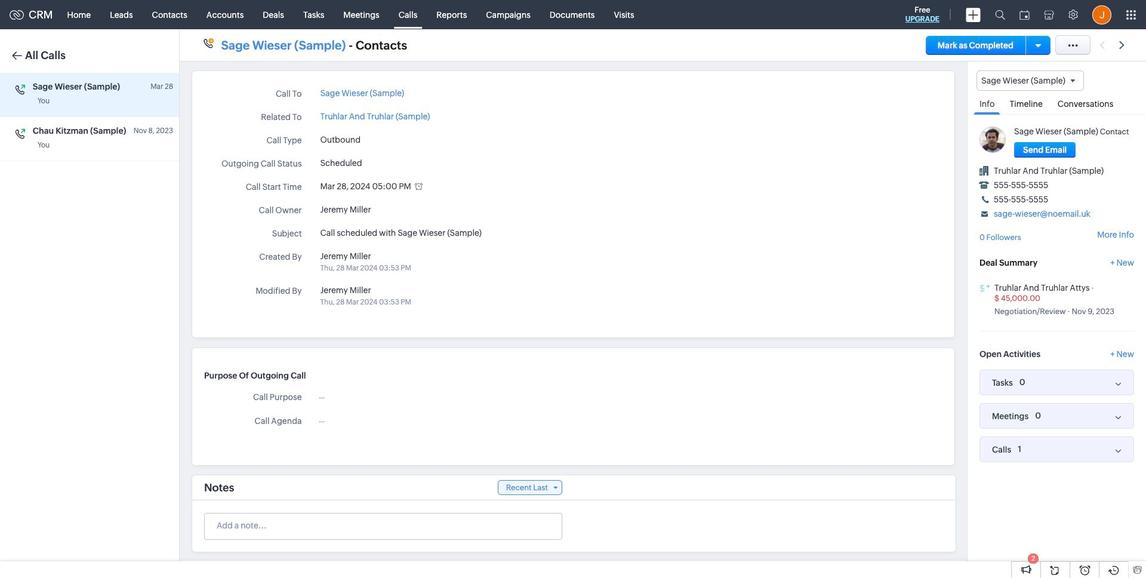 Task type: describe. For each thing, give the bounding box(es) containing it.
profile image
[[1093, 5, 1112, 24]]

calendar image
[[1020, 10, 1030, 19]]

next record image
[[1120, 41, 1128, 49]]

profile element
[[1086, 0, 1119, 29]]

Add a note... field
[[205, 520, 562, 532]]

previous record image
[[1100, 41, 1106, 49]]

search element
[[989, 0, 1013, 29]]



Task type: vqa. For each thing, say whether or not it's contained in the screenshot.
Email's Email
no



Task type: locate. For each thing, give the bounding box(es) containing it.
logo image
[[10, 10, 24, 19]]

None field
[[977, 70, 1085, 91]]

create menu image
[[967, 7, 981, 22]]

create menu element
[[959, 0, 989, 29]]

None button
[[1015, 142, 1077, 158]]

search image
[[996, 10, 1006, 20]]



